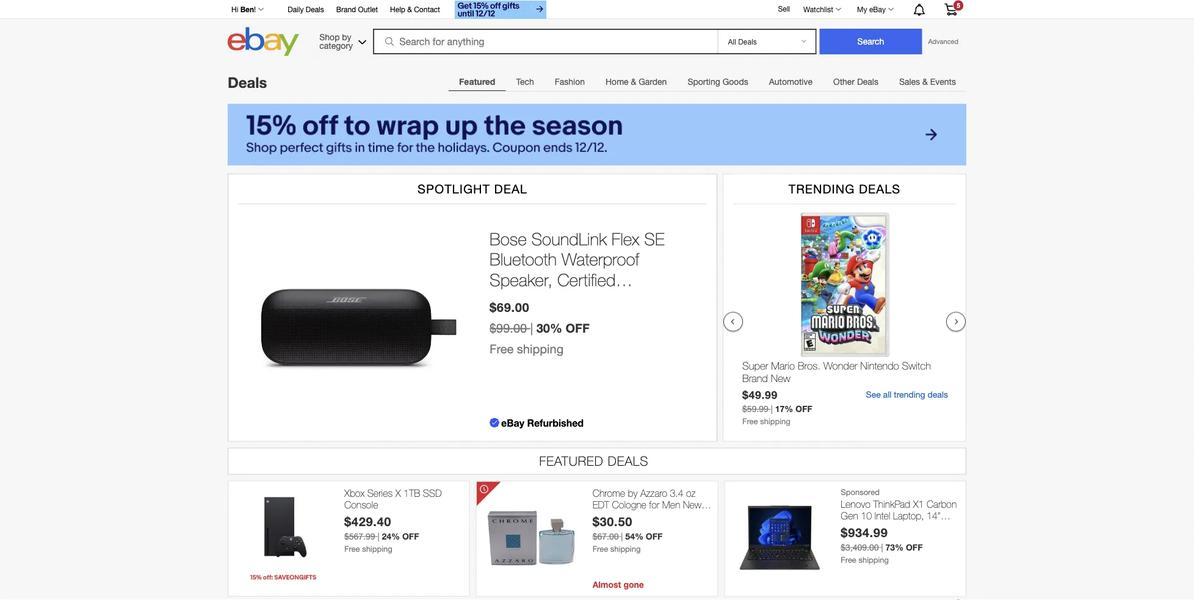 Task type: describe. For each thing, give the bounding box(es) containing it.
chrome by azzaro 3.4 oz edt cologne for men new in box
[[593, 488, 711, 523]]

other deals link
[[823, 70, 889, 94]]

$30.50 $67.00 | 54% off free shipping
[[593, 515, 663, 554]]

see
[[867, 390, 881, 400]]

gb
[[946, 522, 959, 534]]

$67.00
[[593, 532, 619, 542]]

trending
[[789, 182, 855, 196]]

box
[[593, 511, 609, 523]]

my ebay
[[858, 5, 886, 13]]

deals for trending deals
[[859, 182, 901, 196]]

lenovo
[[841, 499, 871, 510]]

edt
[[593, 499, 610, 511]]

off inside '$59.99 | 17% off free shipping'
[[796, 404, 813, 414]]

deals link
[[228, 74, 267, 91]]

xbox
[[345, 488, 365, 499]]

$69.00
[[490, 300, 530, 315]]

vpro®,
[[901, 522, 929, 534]]

help & contact
[[390, 5, 440, 13]]

16
[[932, 522, 943, 534]]

$934.99
[[841, 526, 888, 540]]

x
[[396, 488, 401, 499]]

other
[[834, 77, 855, 87]]

1 vertical spatial refurbished
[[527, 417, 584, 429]]

certified
[[558, 270, 616, 290]]

watchlist link
[[797, 2, 847, 16]]

gen
[[841, 510, 859, 522]]

gone
[[624, 580, 644, 590]]

73%
[[886, 543, 904, 553]]

1 vertical spatial ebay
[[502, 417, 525, 429]]

thinkpad
[[874, 499, 911, 510]]

54%
[[626, 532, 644, 542]]

advanced
[[929, 38, 959, 46]]

brand outlet link
[[336, 3, 378, 16]]

help & contact link
[[390, 3, 440, 16]]

17%
[[776, 404, 794, 414]]

shipping inside '$59.99 | 17% off free shipping'
[[761, 417, 791, 426]]

$59.99
[[743, 404, 769, 414]]

deals for daily deals
[[306, 5, 324, 13]]

none submit inside the shop by category banner
[[820, 29, 923, 54]]

other deals
[[834, 77, 879, 87]]

shipping inside '$934.99 $3,409.00 | 73% off free shipping'
[[859, 555, 889, 565]]

tab list containing featured
[[449, 69, 967, 94]]

$3,409.00
[[841, 543, 879, 553]]

mario
[[772, 360, 795, 372]]

events
[[931, 77, 957, 87]]

free inside '$934.99 $3,409.00 | 73% off free shipping'
[[841, 555, 857, 565]]

i7-
[[860, 522, 871, 534]]

shop by category banner
[[225, 0, 967, 59]]

15% off to wrap up the season shop perfect gifts in time for the holidays. coupon ends 12/12. image
[[228, 104, 967, 165]]

home & garden link
[[596, 70, 678, 94]]

tech link
[[506, 70, 545, 94]]

xbox series x 1tb ssd console $429.40 $567.99 | 24% off free shipping
[[345, 488, 442, 554]]

intel
[[875, 510, 891, 522]]

nintendo
[[861, 360, 900, 372]]

& for home
[[631, 77, 637, 87]]

$99.00
[[490, 321, 527, 336]]

super mario bros. wonder  nintendo switch brand new link
[[743, 360, 949, 387]]

5
[[957, 1, 961, 9]]

shop
[[320, 32, 340, 42]]

$49.99
[[743, 389, 778, 402]]

hi
[[232, 5, 238, 13]]

$99.00 | 30% off
[[490, 321, 590, 336]]

free inside xbox series x 1tb ssd console $429.40 $567.99 | 24% off free shipping
[[345, 544, 360, 554]]

featured for featured
[[459, 77, 496, 87]]

series
[[368, 488, 393, 499]]

my
[[858, 5, 868, 13]]

soundlink
[[532, 229, 607, 249]]

ben
[[240, 5, 254, 13]]

brand outlet
[[336, 5, 378, 13]]

shipping inside xbox series x 1tb ssd console $429.40 $567.99 | 24% off free shipping
[[362, 544, 393, 554]]

deals for other deals
[[858, 77, 879, 87]]

1tb
[[404, 488, 420, 499]]

advanced link
[[923, 29, 965, 54]]

home
[[606, 77, 629, 87]]

automotive link
[[759, 70, 823, 94]]

category
[[320, 40, 353, 50]]

bros.
[[798, 360, 821, 372]]

see all trending deals
[[867, 390, 949, 400]]

super mario bros. wonder  nintendo switch brand new
[[743, 360, 932, 384]]

shipping inside '$30.50 $67.00 | 54% off free shipping'
[[611, 544, 641, 554]]

ssd
[[423, 488, 442, 499]]

sales & events link
[[889, 70, 967, 94]]

$934.99 $3,409.00 | 73% off free shipping
[[841, 526, 923, 565]]

| inside '$59.99 | 17% off free shipping'
[[771, 404, 773, 414]]

fashion link
[[545, 70, 596, 94]]

ebay refurbished
[[502, 417, 584, 429]]

watchlist
[[804, 5, 834, 13]]



Task type: locate. For each thing, give the bounding box(es) containing it.
garden
[[639, 77, 667, 87]]

& for help
[[408, 5, 412, 13]]

azzaro
[[641, 488, 668, 499]]

2 horizontal spatial &
[[923, 77, 928, 87]]

| inside xbox series x 1tb ssd console $429.40 $567.99 | 24% off free shipping
[[378, 532, 380, 542]]

shipping down 17%
[[761, 417, 791, 426]]

shipping down 54%
[[611, 544, 641, 554]]

1 horizontal spatial &
[[631, 77, 637, 87]]

waterproof
[[562, 249, 640, 269]]

!
[[254, 5, 256, 13]]

ebay inside the account navigation
[[870, 5, 886, 13]]

1 horizontal spatial new
[[771, 372, 791, 384]]

sporting goods
[[688, 77, 749, 87]]

in
[[705, 499, 711, 511]]

& right home
[[631, 77, 637, 87]]

| inside $99.00 | 30% off
[[531, 321, 533, 336]]

off right 24% at bottom left
[[403, 532, 419, 542]]

1 horizontal spatial ebay
[[870, 5, 886, 13]]

& for sales
[[923, 77, 928, 87]]

hi ben !
[[232, 5, 256, 13]]

home & garden
[[606, 77, 667, 87]]

ebay
[[870, 5, 886, 13], [502, 417, 525, 429]]

| inside '$30.50 $67.00 | 54% off free shipping'
[[621, 532, 623, 542]]

new inside chrome by azzaro 3.4 oz edt cologne for men new in box
[[683, 499, 702, 511]]

0 horizontal spatial by
[[342, 32, 352, 42]]

sporting goods link
[[678, 70, 759, 94]]

help
[[390, 5, 406, 13]]

free shipping
[[490, 342, 564, 357]]

se
[[645, 229, 665, 249]]

men
[[663, 499, 681, 511]]

0 vertical spatial featured
[[459, 77, 496, 87]]

spotlight deal
[[418, 182, 528, 196]]

1 horizontal spatial brand
[[743, 372, 768, 384]]

& right help on the top left of the page
[[408, 5, 412, 13]]

$429.40
[[345, 515, 392, 529]]

trending
[[894, 390, 926, 400]]

bose
[[490, 229, 527, 249]]

free inside '$30.50 $67.00 | 54% off free shipping'
[[593, 544, 609, 554]]

shop by category button
[[314, 27, 369, 53]]

1 vertical spatial by
[[628, 488, 638, 499]]

deals inside the "daily deals" link
[[306, 5, 324, 13]]

by for azzaro
[[628, 488, 638, 499]]

1 vertical spatial brand
[[743, 372, 768, 384]]

0 vertical spatial by
[[342, 32, 352, 42]]

& right sales
[[923, 77, 928, 87]]

shipping down $3,409.00
[[859, 555, 889, 565]]

| left 24% at bottom left
[[378, 532, 380, 542]]

off down vpro®,
[[906, 543, 923, 553]]

1270p
[[871, 522, 898, 534]]

0 horizontal spatial new
[[683, 499, 702, 511]]

sporting
[[688, 77, 721, 87]]

daily
[[288, 5, 304, 13]]

0 horizontal spatial brand
[[336, 5, 356, 13]]

1 horizontal spatial featured
[[540, 453, 604, 469]]

my ebay link
[[851, 2, 900, 16]]

daily deals
[[288, 5, 324, 13]]

by inside chrome by azzaro 3.4 oz edt cologne for men new in box
[[628, 488, 638, 499]]

free inside '$59.99 | 17% off free shipping'
[[743, 417, 758, 426]]

deal
[[495, 182, 528, 196]]

brand down super
[[743, 372, 768, 384]]

1 vertical spatial new
[[683, 499, 702, 511]]

by up cologne
[[628, 488, 638, 499]]

None submit
[[820, 29, 923, 54]]

shipping down $99.00 | 30% off
[[517, 342, 564, 357]]

for
[[650, 499, 660, 511]]

featured deals
[[540, 453, 649, 469]]

account navigation
[[225, 0, 967, 20]]

refurbished up featured deals
[[527, 417, 584, 429]]

ips,
[[841, 522, 858, 534]]

laptop,
[[894, 510, 925, 522]]

almost
[[593, 580, 622, 590]]

30%
[[537, 321, 563, 336]]

featured for featured deals
[[540, 453, 604, 469]]

lenovo thinkpad x1 carbon gen 10 intel laptop, 14" ips, i7-1270p vpro®, 16 gb link
[[841, 499, 960, 534]]

featured link
[[449, 70, 506, 94]]

trending deals
[[789, 182, 901, 196]]

0 horizontal spatial featured
[[459, 77, 496, 87]]

&
[[408, 5, 412, 13], [631, 77, 637, 87], [923, 77, 928, 87]]

wonder
[[824, 360, 858, 372]]

14"
[[927, 510, 941, 522]]

free down $59.99
[[743, 417, 758, 426]]

brand left outlet
[[336, 5, 356, 13]]

xbox series x 1tb ssd console link
[[345, 488, 463, 511]]

& inside help & contact link
[[408, 5, 412, 13]]

refurbished down speaker,
[[490, 290, 575, 310]]

tab list
[[449, 69, 967, 94]]

by right shop
[[342, 32, 352, 42]]

off inside '$934.99 $3,409.00 | 73% off free shipping'
[[906, 543, 923, 553]]

0 vertical spatial brand
[[336, 5, 356, 13]]

sell link
[[773, 4, 796, 13]]

0 vertical spatial ebay
[[870, 5, 886, 13]]

| inside '$934.99 $3,409.00 | 73% off free shipping'
[[882, 543, 884, 553]]

brand inside super mario bros. wonder  nintendo switch brand new
[[743, 372, 768, 384]]

0 vertical spatial refurbished
[[490, 290, 575, 310]]

& inside home & garden link
[[631, 77, 637, 87]]

flex
[[612, 229, 640, 249]]

free down $99.00
[[490, 342, 514, 357]]

0 vertical spatial new
[[771, 372, 791, 384]]

$567.99
[[345, 532, 375, 542]]

by for category
[[342, 32, 352, 42]]

menu bar containing featured
[[449, 69, 967, 94]]

off right 17%
[[796, 404, 813, 414]]

tech
[[516, 77, 534, 87]]

free down $3,409.00
[[841, 555, 857, 565]]

featured inside menu bar
[[459, 77, 496, 87]]

free down '$567.99'
[[345, 544, 360, 554]]

chrome by azzaro 3.4 oz edt cologne for men new in box link
[[593, 488, 712, 523]]

deals for featured deals
[[608, 453, 649, 469]]

get an extra 15% off image
[[455, 1, 547, 19]]

1 vertical spatial featured
[[540, 453, 604, 469]]

off right 30%
[[566, 321, 590, 336]]

brand
[[336, 5, 356, 13], [743, 372, 768, 384]]

new down oz
[[683, 499, 702, 511]]

| left 73%
[[882, 543, 884, 553]]

new down mario
[[771, 372, 791, 384]]

off inside xbox series x 1tb ssd console $429.40 $567.99 | 24% off free shipping
[[403, 532, 419, 542]]

oz
[[687, 488, 696, 499]]

sales
[[900, 77, 921, 87]]

1 horizontal spatial by
[[628, 488, 638, 499]]

| left 30%
[[531, 321, 533, 336]]

0 horizontal spatial ebay
[[502, 417, 525, 429]]

chrome
[[593, 488, 626, 499]]

sales & events
[[900, 77, 957, 87]]

by inside shop by category
[[342, 32, 352, 42]]

free down $67.00
[[593, 544, 609, 554]]

contact
[[414, 5, 440, 13]]

off
[[566, 321, 590, 336], [796, 404, 813, 414], [403, 532, 419, 542], [646, 532, 663, 542], [906, 543, 923, 553]]

sell
[[778, 4, 790, 13]]

shipping down 24% at bottom left
[[362, 544, 393, 554]]

3.4
[[670, 488, 684, 499]]

|
[[531, 321, 533, 336], [771, 404, 773, 414], [378, 532, 380, 542], [621, 532, 623, 542], [882, 543, 884, 553]]

5 link
[[938, 0, 965, 18]]

featured left tech
[[459, 77, 496, 87]]

menu bar
[[449, 69, 967, 94]]

deals
[[306, 5, 324, 13], [228, 74, 267, 91], [858, 77, 879, 87], [859, 182, 901, 196], [608, 453, 649, 469]]

| left 54%
[[621, 532, 623, 542]]

see all trending deals link
[[867, 390, 949, 400]]

refurbished inside bose soundlink flex se bluetooth waterproof speaker, certified refurbished
[[490, 290, 575, 310]]

10
[[861, 510, 872, 522]]

spotlight
[[418, 182, 491, 196]]

fashion
[[555, 77, 585, 87]]

deals inside other deals link
[[858, 77, 879, 87]]

& inside the sales & events link
[[923, 77, 928, 87]]

cologne
[[612, 499, 647, 511]]

speaker,
[[490, 270, 553, 290]]

brand inside the account navigation
[[336, 5, 356, 13]]

outlet
[[358, 5, 378, 13]]

bluetooth
[[490, 249, 557, 269]]

new inside super mario bros. wonder  nintendo switch brand new
[[771, 372, 791, 384]]

carbon
[[927, 499, 957, 510]]

0 horizontal spatial &
[[408, 5, 412, 13]]

off inside '$30.50 $67.00 | 54% off free shipping'
[[646, 532, 663, 542]]

featured down ebay refurbished
[[540, 453, 604, 469]]

deals
[[928, 390, 949, 400]]

| left 17%
[[771, 404, 773, 414]]

$59.99 | 17% off free shipping
[[743, 404, 813, 426]]

Search for anything text field
[[375, 30, 716, 53]]

off right 54%
[[646, 532, 663, 542]]



Task type: vqa. For each thing, say whether or not it's contained in the screenshot.
Waterproof
yes



